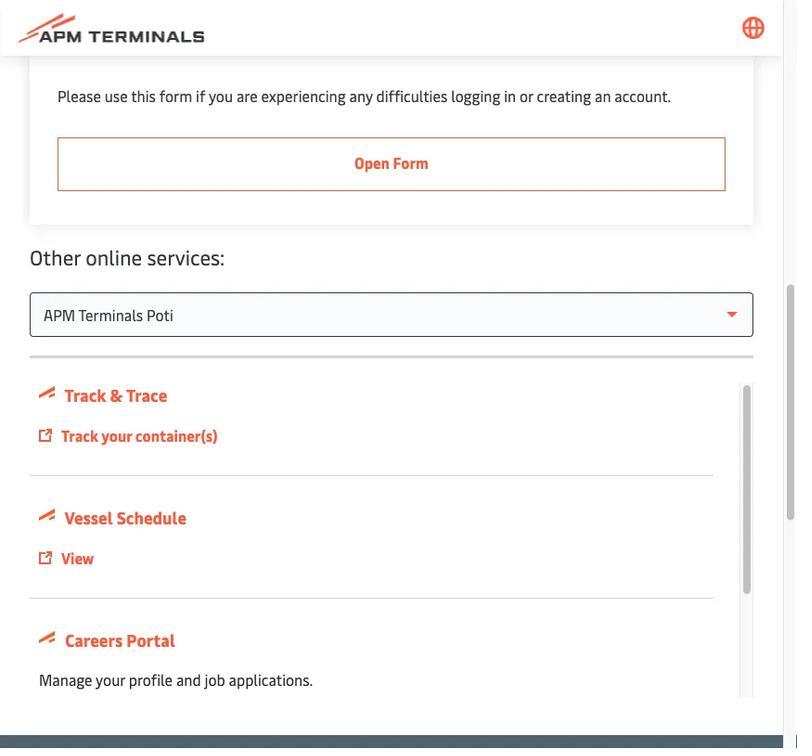 Task type: describe. For each thing, give the bounding box(es) containing it.
open form
[[355, 153, 429, 173]]

please
[[58, 86, 101, 106]]

track for track your container(s)
[[61, 426, 98, 446]]

trace
[[126, 384, 167, 407]]

your for manage
[[96, 670, 125, 690]]

other
[[30, 244, 81, 271]]

your for track
[[101, 426, 132, 446]]

services:
[[147, 244, 225, 271]]

manage
[[39, 670, 92, 690]]

form
[[393, 153, 429, 173]]

track & trace
[[61, 384, 167, 407]]

view link
[[39, 547, 705, 570]]

track your container(s)
[[61, 426, 218, 446]]

profile
[[129, 670, 173, 690]]

form
[[160, 86, 192, 106]]

track for track & trace
[[64, 384, 106, 407]]

experiencing
[[261, 86, 346, 106]]

careers
[[65, 629, 123, 652]]

logging
[[451, 86, 501, 106]]

are
[[237, 86, 258, 106]]

use
[[105, 86, 128, 106]]

portal
[[127, 629, 175, 652]]

careers portal
[[61, 629, 175, 652]]



Task type: locate. For each thing, give the bounding box(es) containing it.
track down 'track & trace'
[[61, 426, 98, 446]]

please use this form if you are experiencing any difficulties logging in or creating an account.
[[58, 86, 671, 106]]

difficulties
[[376, 86, 448, 106]]

any
[[349, 86, 373, 106]]

track your container(s) link
[[39, 425, 705, 448]]

track left '&' on the bottom left
[[64, 384, 106, 407]]

an
[[595, 86, 611, 106]]

1 vertical spatial your
[[96, 670, 125, 690]]

account.
[[615, 86, 671, 106]]

your down '&' on the bottom left
[[101, 426, 132, 446]]

creating
[[537, 86, 591, 106]]

&
[[110, 384, 123, 407]]

container(s)
[[135, 426, 218, 446]]

or
[[520, 86, 533, 106]]

this
[[131, 86, 156, 106]]

contact/feedback
[[58, 30, 225, 58]]

in
[[504, 86, 516, 106]]

0 vertical spatial your
[[101, 426, 132, 446]]

your down careers portal
[[96, 670, 125, 690]]

job
[[205, 670, 225, 690]]

other online services:
[[30, 244, 225, 271]]

vessel schedule
[[61, 506, 187, 529]]

vessel
[[64, 506, 113, 529]]

manage your profile and job applications.
[[39, 670, 313, 690]]

if
[[196, 86, 205, 106]]

and
[[176, 670, 201, 690]]

your
[[101, 426, 132, 446], [96, 670, 125, 690]]

applications.
[[229, 670, 313, 690]]

open form link
[[58, 138, 726, 192]]

track
[[64, 384, 106, 407], [61, 426, 98, 446]]

0 vertical spatial track
[[64, 384, 106, 407]]

schedule
[[117, 506, 187, 529]]

online
[[86, 244, 142, 271]]

you
[[209, 86, 233, 106]]

open
[[355, 153, 390, 173]]

1 vertical spatial track
[[61, 426, 98, 446]]

view
[[61, 549, 94, 569]]



Task type: vqa. For each thing, say whether or not it's contained in the screenshot.
colleagues,
no



